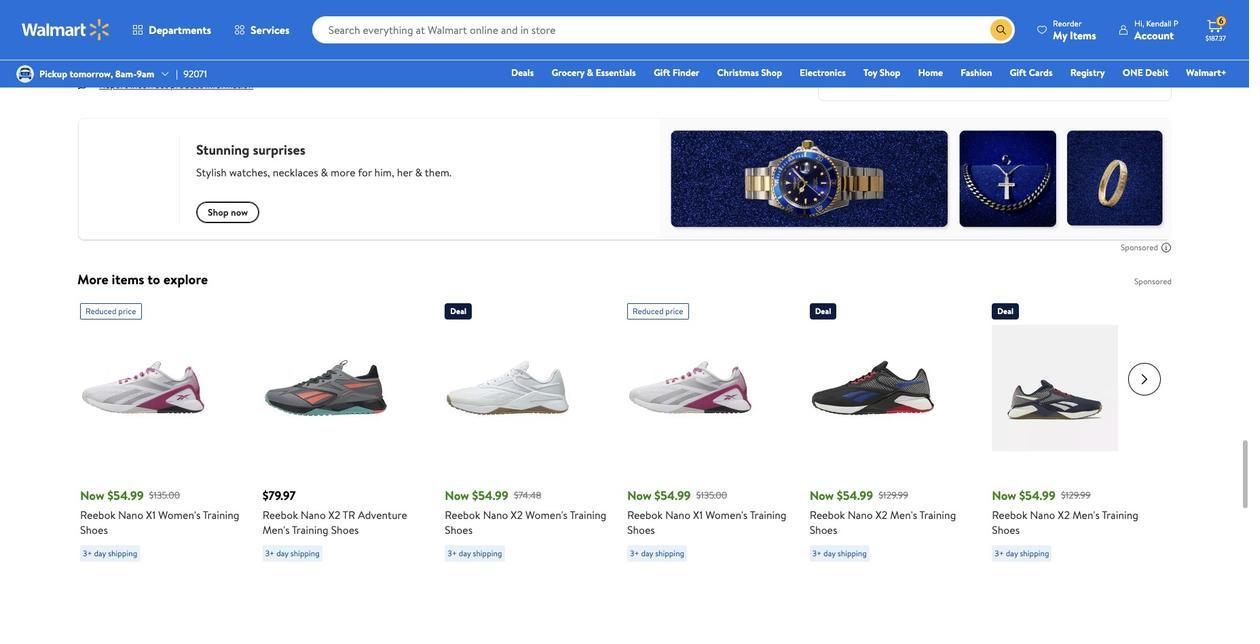 Task type: vqa. For each thing, say whether or not it's contained in the screenshot.
checkbox at the left of the page
no



Task type: locate. For each thing, give the bounding box(es) containing it.
6 reebok from the left
[[992, 508, 1027, 523]]

essentials
[[596, 66, 636, 79]]

1 horizontal spatial shop
[[880, 66, 900, 79]]

2 shoes from the left
[[331, 523, 359, 538]]

store
[[927, 65, 949, 79]]

price for 6th product group from right
[[118, 305, 136, 317]]

deal for fifth product group
[[815, 305, 831, 317]]

5 3+ from the left
[[812, 548, 822, 559]]

training inside now $54.99 $74.48 reebok nano x2 women's training shoes
[[570, 508, 606, 523]]

now $54.99 $135.00 reebok nano x1 women's training shoes
[[80, 487, 239, 538], [627, 487, 787, 538]]

available right "items"
[[1100, 32, 1130, 43]]

1 horizontal spatial debit
[[1145, 66, 1169, 79]]

grocery & essentials link
[[545, 65, 642, 80]]

back
[[384, 17, 406, 32]]

1 vertical spatial pickup
[[39, 67, 67, 81]]

1 horizontal spatial at
[[886, 65, 894, 79]]

2 now from the left
[[445, 487, 469, 504]]

1 horizontal spatial reduced
[[633, 305, 664, 317]]

reebok
[[80, 508, 116, 523], [262, 508, 298, 523], [445, 508, 480, 523], [627, 508, 663, 523], [810, 508, 845, 523], [992, 508, 1027, 523]]

1 horizontal spatial now $54.99 $135.00 reebok nano x1 women's training shoes
[[627, 487, 787, 538]]

fashion
[[961, 66, 992, 79]]

4 now from the left
[[810, 487, 834, 504]]

0 horizontal spatial at
[[409, 17, 418, 32]]

2 deal from the left
[[815, 305, 831, 317]]

2 $129.99 from the left
[[1061, 489, 1091, 502]]

1 horizontal spatial reebok nano x1 women's training shoes image
[[627, 325, 754, 451]]

x2
[[328, 508, 340, 523], [511, 508, 523, 523], [875, 508, 888, 523], [1058, 508, 1070, 523]]

5 day from the left
[[824, 548, 836, 559]]

2 horizontal spatial available
[[1100, 32, 1130, 43]]

2 gift from the left
[[1010, 66, 1026, 79]]

0 vertical spatial pickup
[[981, 20, 1009, 33]]

now inside now $54.99 $74.48 reebok nano x2 women's training shoes
[[445, 487, 469, 504]]

0 vertical spatial at
[[409, 17, 418, 32]]

3 3+ day shipping from the left
[[448, 548, 502, 559]]

shop right christmas at right top
[[761, 66, 782, 79]]

2 day from the left
[[276, 548, 289, 559]]

training for 1st reebok nano x2 men's training shoes image from left
[[920, 508, 956, 523]]

nano inside now $54.99 $74.48 reebok nano x2 women's training shoes
[[483, 508, 508, 523]]

reebok nano x2 tr adventure men's training shoes image
[[262, 325, 389, 451]]

incorrect
[[130, 78, 168, 92]]

2 reebok nano x2 men's training shoes image from the left
[[992, 325, 1118, 451]]

to right up
[[480, 17, 490, 32]]

1 reebok from the left
[[80, 508, 116, 523]]

x2 inside $79.97 reebok nano x2 tr adventure men's training shoes
[[328, 508, 340, 523]]

shop right toy
[[880, 66, 900, 79]]

pickup down intent image for pickup
[[981, 20, 1009, 33]]

0 horizontal spatial available
[[848, 65, 883, 79]]

hi, kendall p account
[[1134, 17, 1178, 42]]

2 shop from the left
[[880, 66, 900, 79]]

shoes
[[80, 523, 108, 538], [331, 523, 359, 538], [445, 523, 473, 538], [627, 523, 655, 538], [810, 523, 837, 538], [992, 523, 1020, 538]]

1 horizontal spatial gift
[[1010, 66, 1026, 79]]

reduced price
[[86, 305, 136, 317], [633, 305, 683, 317]]

1 shipping from the left
[[108, 548, 137, 559]]

available down intent image for pickup
[[988, 32, 1018, 43]]

1 horizontal spatial now $54.99 $129.99 reebok nano x2 men's training shoes
[[992, 487, 1138, 538]]

grocery & essentials
[[552, 66, 636, 79]]

6 shipping from the left
[[1020, 548, 1049, 559]]

0 horizontal spatial price
[[118, 305, 136, 317]]

women's inside now $54.99 $74.48 reebok nano x2 women's training shoes
[[525, 508, 568, 523]]

2 shipping from the left
[[290, 548, 320, 559]]

gift inside 'link'
[[654, 66, 670, 79]]

walmart,
[[421, 17, 463, 32]]

deals link
[[505, 65, 540, 80]]

0 horizontal spatial $129.99
[[879, 489, 908, 502]]

3 women's from the left
[[705, 508, 748, 523]]

walmart+
[[1186, 66, 1227, 79]]

3 shoes from the left
[[445, 523, 473, 538]]

shop for toy shop
[[880, 66, 900, 79]]

1 horizontal spatial women's
[[525, 508, 568, 523]]

0 vertical spatial to
[[480, 17, 490, 32]]

6 $187.37
[[1206, 15, 1226, 43]]

at right back
[[409, 17, 418, 32]]

shipping
[[108, 548, 137, 559], [290, 548, 320, 559], [473, 548, 502, 559], [655, 548, 684, 559], [838, 548, 867, 559], [1020, 548, 1049, 559]]

1 $54.99 from the left
[[107, 487, 144, 504]]

0 horizontal spatial women's
[[158, 508, 201, 523]]

1 deal from the left
[[450, 305, 466, 317]]

pickup left tomorrow,
[[39, 67, 67, 81]]

available inside delivery not available
[[1100, 32, 1130, 43]]

2 $54.99 from the left
[[472, 487, 508, 504]]

1 shop from the left
[[761, 66, 782, 79]]

1 price from the left
[[118, 305, 136, 317]]

6 3+ from the left
[[995, 548, 1004, 559]]

sponsored
[[1121, 242, 1158, 254], [1134, 276, 1172, 287]]

shoes inside $79.97 reebok nano x2 tr adventure men's training shoes
[[331, 523, 359, 538]]

0 horizontal spatial reduced
[[86, 305, 116, 317]]

x1 for the reebok nano x1 women's training shoes image for third product group from the right
[[693, 508, 703, 523]]

terms
[[565, 17, 592, 32]]

1 horizontal spatial $129.99
[[1061, 489, 1091, 502]]

3 day from the left
[[459, 548, 471, 559]]

9am
[[137, 67, 154, 81]]

1 reebok nano x1 women's training shoes image from the left
[[80, 325, 206, 451]]

2 horizontal spatial women's
[[705, 508, 748, 523]]

1 vertical spatial to
[[148, 270, 160, 288]]

reebok nano x2 men's training shoes image
[[810, 325, 936, 451], [992, 325, 1118, 451]]

0 horizontal spatial now $54.99 $135.00 reebok nano x1 women's training shoes
[[80, 487, 239, 538]]

one debit
[[1123, 66, 1169, 79]]

1 horizontal spatial pickup
[[981, 20, 1009, 33]]

3 shipping from the left
[[473, 548, 502, 559]]

santee
[[896, 65, 925, 79]]

gift left cards
[[1010, 66, 1026, 79]]

sponsored down ad disclaimer and feedback image
[[1134, 276, 1172, 287]]

1 now $54.99 $129.99 reebok nano x2 men's training shoes from the left
[[810, 487, 956, 538]]

0 horizontal spatial reebok nano x1 women's training shoes image
[[80, 325, 206, 451]]

pickup for not
[[981, 20, 1009, 33]]

not inside pickup not available
[[972, 32, 986, 43]]

2 now $54.99 $135.00 reebok nano x1 women's training shoes from the left
[[627, 487, 787, 538]]

2 x1 from the left
[[693, 508, 703, 523]]

$129.99 for 1st reebok nano x2 men's training shoes image from the right
[[1061, 489, 1091, 502]]

1 reduced from the left
[[86, 305, 116, 317]]

grocery
[[552, 66, 585, 79]]

now $54.99 $74.48 reebok nano x2 women's training shoes
[[445, 487, 606, 538]]

reduced
[[86, 305, 116, 317], [633, 305, 664, 317]]

3+
[[83, 548, 92, 559], [265, 548, 274, 559], [448, 548, 457, 559], [630, 548, 639, 559], [812, 548, 822, 559], [995, 548, 1004, 559]]

1 horizontal spatial not
[[972, 32, 986, 43]]

1 horizontal spatial $135.00
[[696, 489, 727, 502]]

5 nano from the left
[[848, 508, 873, 523]]

2 women's from the left
[[525, 508, 568, 523]]

shop for christmas shop
[[761, 66, 782, 79]]

shop
[[761, 66, 782, 79], [880, 66, 900, 79]]

1 horizontal spatial reebok nano x2 men's training shoes image
[[992, 325, 1118, 451]]

2 reebok nano x1 women's training shoes image from the left
[[627, 325, 754, 451]]

training
[[203, 508, 239, 523], [570, 508, 606, 523], [750, 508, 787, 523], [920, 508, 956, 523], [1102, 508, 1138, 523], [292, 523, 328, 538]]

0 horizontal spatial now $54.99 $129.99 reebok nano x2 men's training shoes
[[810, 487, 956, 538]]

$135.00
[[149, 489, 180, 502], [696, 489, 727, 502]]

pickup for tomorrow,
[[39, 67, 67, 81]]

1 product group from the left
[[80, 298, 243, 584]]

training inside $79.97 reebok nano x2 tr adventure men's training shoes
[[292, 523, 328, 538]]

1 horizontal spatial x1
[[693, 508, 703, 523]]

4 shipping from the left
[[655, 548, 684, 559]]

available for delivery
[[1100, 32, 1130, 43]]

tr
[[343, 508, 355, 523]]

gift left finder
[[654, 66, 670, 79]]

now
[[80, 487, 104, 504], [445, 487, 469, 504], [627, 487, 652, 504], [810, 487, 834, 504], [992, 487, 1016, 504]]

nano
[[118, 508, 143, 523], [301, 508, 326, 523], [483, 508, 508, 523], [665, 508, 691, 523], [848, 508, 873, 523], [1030, 508, 1055, 523]]

at right toy
[[886, 65, 894, 79]]

not for pickup
[[972, 32, 986, 43]]

1 now from the left
[[80, 487, 104, 504]]

women's
[[158, 508, 201, 523], [525, 508, 568, 523], [705, 508, 748, 523]]

not inside delivery not available
[[1084, 32, 1098, 43]]

$54.99
[[107, 487, 144, 504], [472, 487, 508, 504], [654, 487, 691, 504], [837, 487, 873, 504], [1019, 487, 1056, 504]]

0 horizontal spatial shop
[[761, 66, 782, 79]]

1 horizontal spatial to
[[480, 17, 490, 32]]

2 price from the left
[[666, 305, 683, 317]]

2 horizontal spatial deal
[[997, 305, 1014, 317]]

shoes inside now $54.99 $74.48 reebok nano x2 women's training shoes
[[445, 523, 473, 538]]

4 nano from the left
[[665, 508, 691, 523]]

reorder
[[1053, 17, 1082, 29]]

stock
[[886, 32, 905, 43]]

to right items
[[148, 270, 160, 288]]

0 horizontal spatial pickup
[[39, 67, 67, 81]]

debit left with
[[230, 17, 256, 32]]

shipping for 4th product group from the right
[[473, 548, 502, 559]]

 image
[[16, 65, 34, 83]]

6 shoes from the left
[[992, 523, 1020, 538]]

0 horizontal spatial gift
[[654, 66, 670, 79]]

2 horizontal spatial men's
[[1073, 508, 1100, 523]]

2 $135.00 from the left
[[696, 489, 727, 502]]

1 vertical spatial debit
[[1145, 66, 1169, 79]]

report incorrect product information button
[[88, 69, 264, 101]]

3 nano from the left
[[483, 508, 508, 523]]

men's
[[890, 508, 917, 523], [1073, 508, 1100, 523], [262, 523, 290, 538]]

0 horizontal spatial x1
[[146, 508, 156, 523]]

men's inside $79.97 reebok nano x2 tr adventure men's training shoes
[[262, 523, 290, 538]]

ad disclaimer and feedback image
[[1161, 242, 1172, 253]]

product group
[[80, 298, 243, 584], [262, 298, 426, 584], [445, 298, 608, 584], [627, 298, 791, 584], [810, 298, 973, 584], [992, 298, 1155, 584]]

3 now from the left
[[627, 487, 652, 504]]

to
[[480, 17, 490, 32], [148, 270, 160, 288]]

6 nano from the left
[[1030, 508, 1055, 523]]

available inside pickup not available
[[988, 32, 1018, 43]]

intent image for shipping image
[[872, 0, 894, 19]]

1 horizontal spatial available
[[988, 32, 1018, 43]]

Walmart Site-Wide search field
[[312, 16, 1015, 43]]

0 horizontal spatial debit
[[230, 17, 256, 32]]

2 reduced from the left
[[633, 305, 664, 317]]

pickup inside pickup not available
[[981, 20, 1009, 33]]

0 horizontal spatial to
[[148, 270, 160, 288]]

$54.99 inside now $54.99 $74.48 reebok nano x2 women's training shoes
[[472, 487, 508, 504]]

0 horizontal spatial deal
[[450, 305, 466, 317]]

1 3+ from the left
[[83, 548, 92, 559]]

available down the out
[[848, 65, 883, 79]]

5 reebok from the left
[[810, 508, 845, 523]]

2 reduced price from the left
[[633, 305, 683, 317]]

0 horizontal spatial men's
[[262, 523, 290, 538]]

1 $129.99 from the left
[[879, 489, 908, 502]]

walmart+ link
[[1180, 65, 1233, 80]]

6 product group from the left
[[992, 298, 1155, 584]]

debit right the one on the top right of page
[[1145, 66, 1169, 79]]

finder
[[673, 66, 699, 79]]

1 horizontal spatial deal
[[815, 305, 831, 317]]

price
[[118, 305, 136, 317], [666, 305, 683, 317]]

account
[[1134, 27, 1174, 42]]

1 horizontal spatial reduced price
[[633, 305, 683, 317]]

1 x1 from the left
[[146, 508, 156, 523]]

1 gift from the left
[[654, 66, 670, 79]]

pickup
[[981, 20, 1009, 33], [39, 67, 67, 81]]

| 92071
[[176, 67, 207, 81]]

reebok nano x1 women's training shoes image
[[80, 325, 206, 451], [627, 325, 754, 451]]

product group containing $79.97
[[262, 298, 426, 584]]

1 x2 from the left
[[328, 508, 340, 523]]

now $54.99 $129.99 reebok nano x2 men's training shoes
[[810, 487, 956, 538], [992, 487, 1138, 538]]

|
[[176, 67, 178, 81]]

1 day from the left
[[94, 548, 106, 559]]

2 reebok from the left
[[262, 508, 298, 523]]

$187.37
[[1206, 33, 1226, 43]]

for
[[595, 17, 609, 32]]

items
[[1070, 27, 1096, 42]]

reebok inside now $54.99 $74.48 reebok nano x2 women's training shoes
[[445, 508, 480, 523]]

1 reduced price from the left
[[86, 305, 136, 317]]

of
[[876, 32, 884, 43]]

up
[[465, 17, 477, 32]]

3 reebok from the left
[[445, 508, 480, 523]]

0 horizontal spatial reebok nano x2 men's training shoes image
[[810, 325, 936, 451]]

0 horizontal spatial reduced price
[[86, 305, 136, 317]]

1 horizontal spatial price
[[666, 305, 683, 317]]

0 horizontal spatial not
[[829, 65, 845, 79]]

1 horizontal spatial men's
[[890, 508, 917, 523]]

2 horizontal spatial not
[[1084, 32, 1098, 43]]

2 product group from the left
[[262, 298, 426, 584]]

5 shipping from the left
[[838, 548, 867, 559]]

4 reebok from the left
[[627, 508, 663, 523]]

0 horizontal spatial $135.00
[[149, 489, 180, 502]]

1 vertical spatial at
[[886, 65, 894, 79]]

5 now from the left
[[992, 487, 1016, 504]]

gift for gift cards
[[1010, 66, 1026, 79]]

$129.99
[[879, 489, 908, 502], [1061, 489, 1091, 502]]

reebok nano x2 women's training shoes image
[[445, 325, 571, 451]]

sponsored left ad disclaimer and feedback image
[[1121, 242, 1158, 254]]

2 x2 from the left
[[511, 508, 523, 523]]

at
[[409, 17, 418, 32], [886, 65, 894, 79]]

available for pickup
[[988, 32, 1018, 43]]

3 deal from the left
[[997, 305, 1014, 317]]

not
[[972, 32, 986, 43], [1084, 32, 1098, 43], [829, 65, 845, 79]]

1 now $54.99 $135.00 reebok nano x1 women's training shoes from the left
[[80, 487, 239, 538]]

2 nano from the left
[[301, 508, 326, 523]]



Task type: describe. For each thing, give the bounding box(es) containing it.
toy shop
[[864, 66, 900, 79]]

$79.97 reebok nano x2 tr adventure men's training shoes
[[262, 487, 407, 538]]

2 now $54.99 $129.99 reebok nano x2 men's training shoes from the left
[[992, 487, 1138, 538]]

my
[[1053, 27, 1067, 42]]

home
[[918, 66, 943, 79]]

4 3+ from the left
[[630, 548, 639, 559]]

$50
[[492, 17, 510, 32]]

training for the reebok nano x1 women's training shoes image for third product group from the right
[[750, 508, 787, 523]]

services
[[251, 22, 290, 37]]

x1 for 6th product group from right's the reebok nano x1 women's training shoes image
[[146, 508, 156, 523]]

5 $54.99 from the left
[[1019, 487, 1056, 504]]

toy
[[864, 66, 877, 79]]

$79.97
[[262, 487, 296, 504]]

deals
[[511, 66, 534, 79]]

4 shoes from the left
[[627, 523, 655, 538]]

debit with rewards. get 3% cash back at walmart, up to $50 a year. see terms for eligibility.
[[230, 17, 655, 32]]

6 3+ day shipping from the left
[[995, 548, 1049, 559]]

pickup not available
[[972, 20, 1018, 43]]

out
[[860, 32, 874, 43]]

3%
[[345, 17, 358, 32]]

registry
[[1070, 66, 1105, 79]]

deal for 4th product group from the right
[[450, 305, 466, 317]]

pickup tomorrow, 8am-9am
[[39, 67, 154, 81]]

1 vertical spatial sponsored
[[1134, 276, 1172, 287]]

electronics link
[[794, 65, 852, 80]]

now $54.99 $135.00 reebok nano x1 women's training shoes for 6th product group from right's the reebok nano x1 women's training shoes image
[[80, 487, 239, 538]]

1 reebok nano x2 men's training shoes image from the left
[[810, 325, 936, 451]]

intent image for pickup image
[[984, 0, 1006, 19]]

hi,
[[1134, 17, 1144, 29]]

adventure
[[358, 508, 407, 523]]

4 product group from the left
[[627, 298, 791, 584]]

one debit card  debit with rewards. get 3% cash back at walmart, up to $50 a year. see terms for eligibility. learn more. element
[[666, 19, 715, 33]]

home link
[[912, 65, 949, 80]]

shipping for third product group from the right
[[655, 548, 684, 559]]

shipping for 1st product group from right
[[1020, 548, 1049, 559]]

1 nano from the left
[[118, 508, 143, 523]]

toy shop link
[[857, 65, 907, 80]]

Search search field
[[312, 16, 1015, 43]]

not for delivery
[[1084, 32, 1098, 43]]

1 women's from the left
[[158, 508, 201, 523]]

one debit card image
[[164, 9, 219, 43]]

reebok inside $79.97 reebok nano x2 tr adventure men's training shoes
[[262, 508, 298, 523]]

report
[[99, 78, 128, 92]]

4 $54.99 from the left
[[837, 487, 873, 504]]

walmart image
[[22, 19, 110, 41]]

one
[[1123, 66, 1143, 79]]

search icon image
[[996, 24, 1007, 35]]

explore
[[163, 270, 208, 288]]

5 product group from the left
[[810, 298, 973, 584]]

1 $135.00 from the left
[[149, 489, 180, 502]]

with
[[259, 17, 280, 32]]

christmas shop link
[[711, 65, 788, 80]]

next slide for more items to explore list image
[[1128, 363, 1161, 396]]

learn more.
[[666, 19, 715, 32]]

cards
[[1029, 66, 1053, 79]]

reebok for 1st reebok nano x2 men's training shoes image from left
[[810, 508, 845, 523]]

more items to explore
[[77, 270, 208, 288]]

items
[[112, 270, 144, 288]]

gift cards link
[[1004, 65, 1059, 80]]

delivery
[[1090, 20, 1124, 33]]

delivery not available
[[1084, 20, 1130, 43]]

2 3+ from the left
[[265, 548, 274, 559]]

reebok for reebok nano x2 women's training shoes image
[[445, 508, 480, 523]]

deal for 1st product group from right
[[997, 305, 1014, 317]]

departments button
[[121, 14, 223, 46]]

shipping out of stock
[[860, 20, 905, 43]]

see
[[545, 17, 562, 32]]

rewards.
[[282, 17, 322, 32]]

christmas shop
[[717, 66, 782, 79]]

$74.48
[[514, 489, 541, 502]]

price for third product group from the right
[[666, 305, 683, 317]]

gift finder link
[[648, 65, 706, 80]]

a
[[513, 17, 518, 32]]

6 day from the left
[[1006, 548, 1018, 559]]

3 product group from the left
[[445, 298, 608, 584]]

christmas
[[717, 66, 759, 79]]

registry link
[[1064, 65, 1111, 80]]

departments
[[149, 22, 211, 37]]

training for reebok nano x2 women's training shoes image
[[570, 508, 606, 523]]

tomorrow,
[[70, 67, 113, 81]]

2 3+ day shipping from the left
[[265, 548, 320, 559]]

3 $54.99 from the left
[[654, 487, 691, 504]]

reebok for 1st reebok nano x2 men's training shoes image from the right
[[992, 508, 1027, 523]]

reebok for the reebok nano x1 women's training shoes image for third product group from the right
[[627, 508, 663, 523]]

not available at santee store
[[829, 65, 949, 79]]

gift finder
[[654, 66, 699, 79]]

now $54.99 $135.00 reebok nano x1 women's training shoes for the reebok nano x1 women's training shoes image for third product group from the right
[[627, 487, 787, 538]]

gift for gift finder
[[654, 66, 670, 79]]

nano inside $79.97 reebok nano x2 tr adventure men's training shoes
[[301, 508, 326, 523]]

more
[[77, 270, 108, 288]]

men's for 1st reebok nano x2 men's training shoes image from the right
[[1073, 508, 1100, 523]]

fashion link
[[955, 65, 998, 80]]

kendall
[[1146, 17, 1172, 29]]

men's for 1st reebok nano x2 men's training shoes image from left
[[890, 508, 917, 523]]

training for 6th product group from right's the reebok nano x1 women's training shoes image
[[203, 508, 239, 523]]

8am-
[[115, 67, 137, 81]]

92071
[[183, 67, 207, 81]]

4 x2 from the left
[[1058, 508, 1070, 523]]

training for 1st reebok nano x2 men's training shoes image from the right
[[1102, 508, 1138, 523]]

5 3+ day shipping from the left
[[812, 548, 867, 559]]

4 day from the left
[[641, 548, 653, 559]]

shipping
[[865, 20, 900, 33]]

$129.99 for 1st reebok nano x2 men's training shoes image from left
[[879, 489, 908, 502]]

get
[[325, 17, 343, 32]]

more.
[[691, 19, 715, 32]]

1 3+ day shipping from the left
[[83, 548, 137, 559]]

reebok nano x1 women's training shoes image for third product group from the right
[[627, 325, 754, 451]]

3 x2 from the left
[[875, 508, 888, 523]]

reebok nano x1 women's training shoes image for 6th product group from right
[[80, 325, 206, 451]]

cash
[[361, 17, 382, 32]]

0 vertical spatial sponsored
[[1121, 242, 1158, 254]]

product
[[170, 78, 203, 92]]

shipping for 6th product group from right
[[108, 548, 137, 559]]

3 3+ from the left
[[448, 548, 457, 559]]

reorder my items
[[1053, 17, 1096, 42]]

x2 inside now $54.99 $74.48 reebok nano x2 women's training shoes
[[511, 508, 523, 523]]

&
[[587, 66, 593, 79]]

information
[[205, 78, 253, 92]]

1 shoes from the left
[[80, 523, 108, 538]]

year.
[[521, 17, 542, 32]]

electronics
[[800, 66, 846, 79]]

reebok for 6th product group from right's the reebok nano x1 women's training shoes image
[[80, 508, 116, 523]]

eligibility.
[[611, 17, 655, 32]]

6
[[1219, 15, 1223, 27]]

one debit link
[[1117, 65, 1175, 80]]

services button
[[223, 14, 301, 46]]

report incorrect product information
[[99, 78, 253, 92]]

0 vertical spatial debit
[[230, 17, 256, 32]]

gift cards
[[1010, 66, 1053, 79]]

learn
[[666, 19, 689, 32]]

shipping for fifth product group
[[838, 548, 867, 559]]

5 shoes from the left
[[810, 523, 837, 538]]

4 3+ day shipping from the left
[[630, 548, 684, 559]]

p
[[1174, 17, 1178, 29]]



